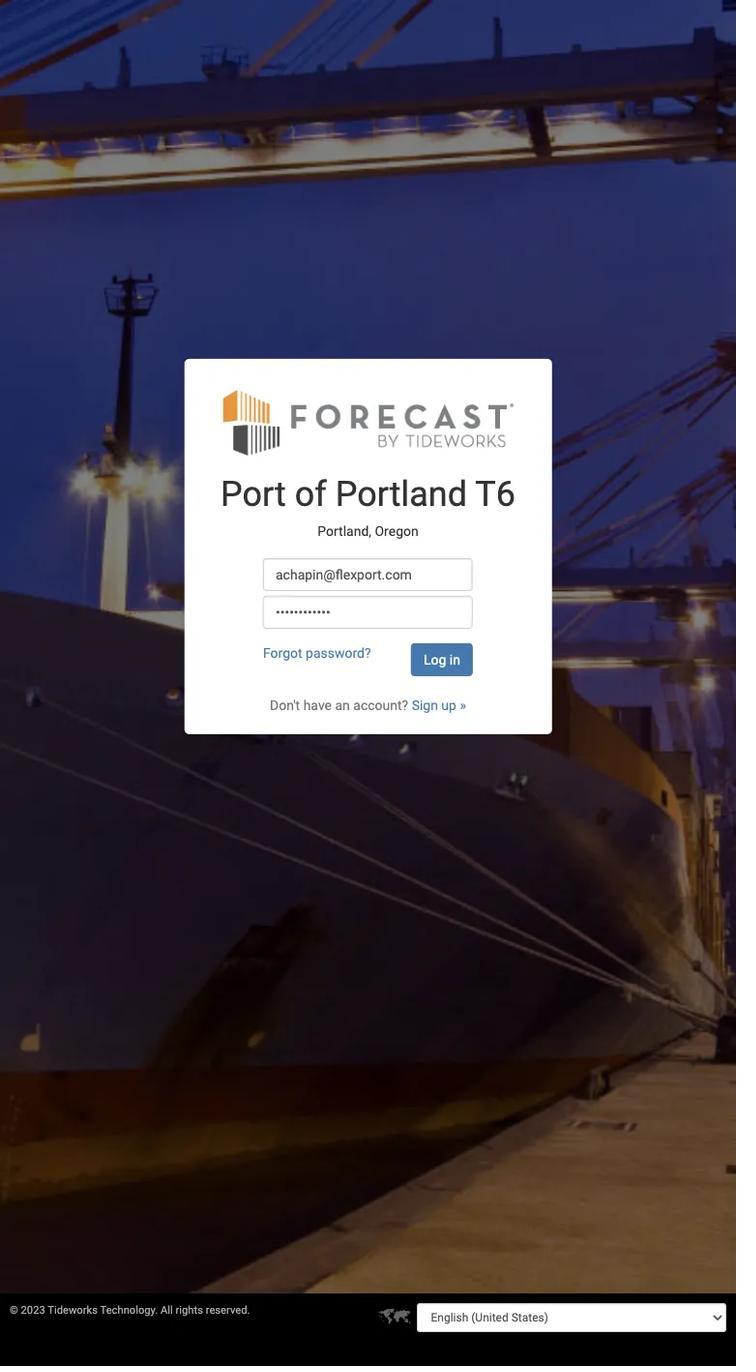 Task type: describe. For each thing, give the bounding box(es) containing it.
Password password field
[[263, 596, 473, 629]]

up
[[442, 698, 457, 713]]

forgot password? link
[[263, 645, 371, 661]]

forgot password? log in
[[263, 645, 461, 668]]

t6
[[475, 474, 516, 515]]

reserved.
[[206, 1304, 250, 1317]]

sign up » link
[[412, 698, 466, 713]]

2023
[[21, 1304, 45, 1317]]

forecast® by tideworks image
[[223, 388, 514, 457]]

portland,
[[318, 523, 372, 539]]

all
[[161, 1304, 173, 1317]]

log
[[424, 652, 446, 668]]

rights
[[176, 1304, 203, 1317]]

account?
[[353, 698, 409, 713]]



Task type: locate. For each thing, give the bounding box(es) containing it.
an
[[335, 698, 350, 713]]

password?
[[306, 645, 371, 661]]

port of portland t6 portland, oregon
[[221, 474, 516, 539]]

forgot
[[263, 645, 303, 661]]

don't
[[270, 698, 300, 713]]

technology.
[[100, 1304, 158, 1317]]

portland
[[336, 474, 467, 515]]

have
[[304, 698, 332, 713]]

© 2023 tideworks technology. all rights reserved.
[[10, 1304, 250, 1317]]

oregon
[[375, 523, 419, 539]]

log in button
[[411, 643, 473, 676]]

»
[[460, 698, 466, 713]]

in
[[450, 652, 461, 668]]

©
[[10, 1304, 18, 1317]]

sign
[[412, 698, 438, 713]]

don't have an account? sign up »
[[270, 698, 466, 713]]

Email or username text field
[[263, 558, 473, 591]]

tideworks
[[48, 1304, 98, 1317]]

of
[[295, 474, 327, 515]]

port
[[221, 474, 286, 515]]



Task type: vqa. For each thing, say whether or not it's contained in the screenshot.
All at the bottom left
yes



